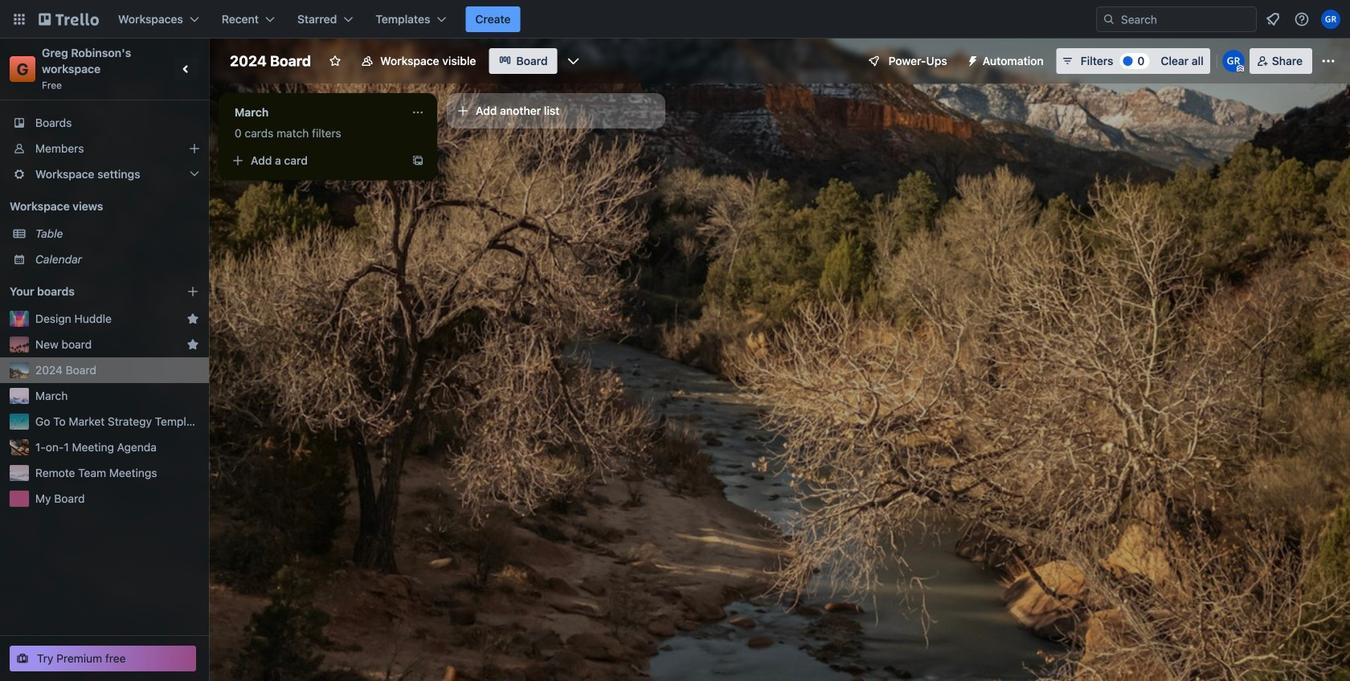 Task type: describe. For each thing, give the bounding box(es) containing it.
back to home image
[[39, 6, 99, 32]]

show menu image
[[1321, 53, 1337, 69]]

sm image
[[960, 48, 983, 71]]

Board name text field
[[222, 48, 319, 74]]

greg robinson (gregrobinson96) image
[[1223, 50, 1245, 72]]

star or unstar board image
[[329, 55, 342, 68]]

1 starred icon image from the top
[[187, 313, 199, 326]]

greg robinson (gregrobinson96) image
[[1322, 10, 1341, 29]]

your boards with 8 items element
[[10, 282, 162, 301]]

workspace navigation collapse icon image
[[175, 58, 198, 80]]

2 starred icon image from the top
[[187, 338, 199, 351]]

create from template… image
[[412, 154, 424, 167]]

add board image
[[187, 285, 199, 298]]

Search field
[[1116, 8, 1257, 31]]



Task type: vqa. For each thing, say whether or not it's contained in the screenshot.
Greg Robinson (gregrobinson96) image
yes



Task type: locate. For each thing, give the bounding box(es) containing it.
open information menu image
[[1294, 11, 1310, 27]]

0 vertical spatial starred icon image
[[187, 313, 199, 326]]

search image
[[1103, 13, 1116, 26]]

None text field
[[225, 100, 405, 125]]

customize views image
[[566, 53, 582, 69]]

primary element
[[0, 0, 1351, 39]]

1 vertical spatial starred icon image
[[187, 338, 199, 351]]

0 notifications image
[[1264, 10, 1283, 29]]

starred icon image
[[187, 313, 199, 326], [187, 338, 199, 351]]

this member is an admin of this board. image
[[1237, 65, 1244, 72]]



